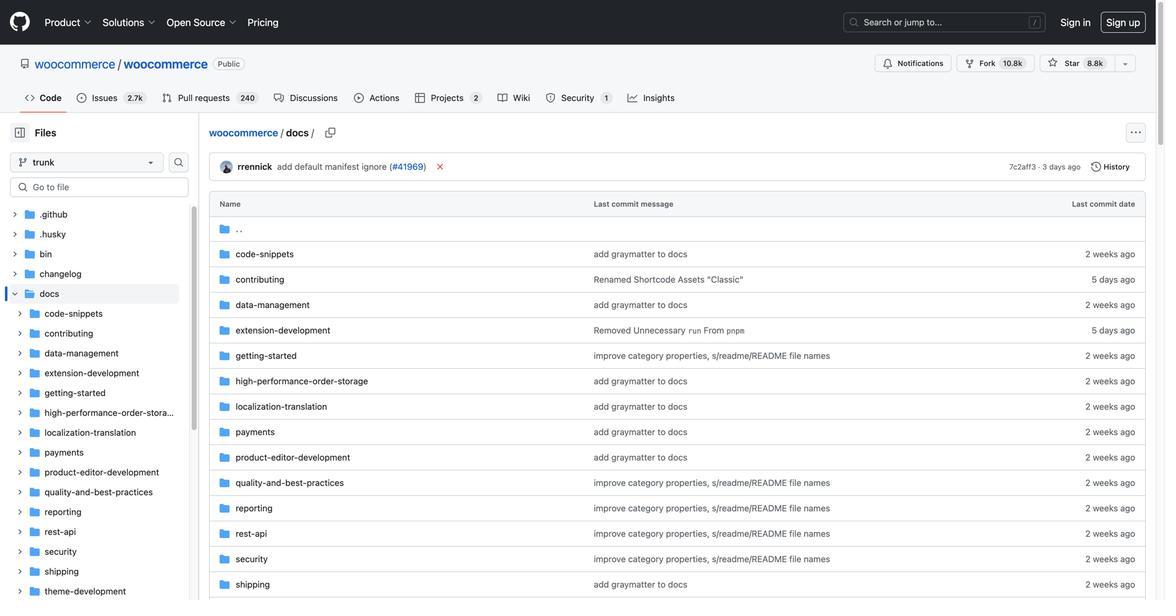 Task type: locate. For each thing, give the bounding box(es) containing it.
search this repository image
[[174, 158, 184, 168]]

2 s/readme/readme from the top
[[712, 478, 788, 489]]

search image left search
[[850, 17, 860, 27]]

2 horizontal spatial woocommerce
[[209, 127, 278, 139]]

2 weeks ago for payments
[[1086, 427, 1136, 438]]

1 directory image from the top
[[220, 275, 230, 285]]

group containing code-snippets
[[10, 304, 179, 601]]

2 properties, from the top
[[666, 478, 710, 489]]

book image
[[498, 93, 508, 103]]

data- inside group
[[45, 349, 66, 359]]

1 vertical spatial payments
[[45, 448, 84, 458]]

4 weeks from the top
[[1094, 377, 1119, 387]]

management
[[258, 300, 310, 310], [66, 349, 119, 359]]

10 2 weeks ago from the top
[[1086, 529, 1136, 540]]

woocommerce link up git pull request icon
[[124, 56, 208, 71]]

3 improve from the top
[[594, 504, 626, 514]]

1 directory image from the top
[[220, 250, 230, 260]]

up
[[1130, 16, 1141, 28]]

1 add graymatter to docs from the top
[[594, 249, 688, 260]]

1 improve from the top
[[594, 351, 626, 361]]

5 properties, from the top
[[666, 555, 710, 565]]

properties, for and-
[[666, 478, 710, 489]]

last left message
[[594, 200, 610, 209]]

0 horizontal spatial woocommerce link
[[35, 56, 115, 71]]

add for payments
[[594, 427, 609, 438]]

0 vertical spatial payments
[[236, 427, 275, 438]]

product-editor-development inside group
[[45, 468, 159, 478]]

shield image
[[546, 93, 556, 103]]

contributing down code-snippets link
[[236, 275, 285, 285]]

5 for renamed shortcode assets "classic"
[[1092, 275, 1098, 285]]

weeks for shipping
[[1094, 580, 1119, 590]]

4 add graymatter to docs from the top
[[594, 402, 688, 412]]

commit left message
[[612, 200, 639, 209]]

1 improve category properties, s/readme/readme file names from the top
[[594, 351, 831, 361]]

2 horizontal spatial chevron down image
[[228, 17, 238, 27]]

6 directory image from the top
[[220, 580, 230, 590]]

4 2 weeks ago from the top
[[1086, 377, 1136, 387]]

started
[[268, 351, 297, 361], [77, 388, 106, 399]]

to
[[658, 249, 666, 260], [658, 300, 666, 310], [658, 377, 666, 387], [658, 402, 666, 412], [658, 427, 666, 438], [658, 453, 666, 463], [658, 580, 666, 590]]

11 2 weeks ago from the top
[[1086, 555, 1136, 565]]

chevron right image for high-performance-order-storage
[[16, 410, 24, 417]]

file for started
[[790, 351, 802, 361]]

0 horizontal spatial contributing
[[45, 329, 93, 339]]

1 vertical spatial code-snippets
[[45, 309, 103, 319]]

1 horizontal spatial woocommerce
[[124, 56, 208, 71]]

s/readme/readme for api
[[712, 529, 788, 540]]

getting-started link
[[236, 351, 297, 361]]

add graymatter to docs link for management
[[594, 300, 688, 310]]

improve for started
[[594, 351, 626, 361]]

1 vertical spatial data-management
[[45, 349, 119, 359]]

ignore
[[362, 162, 387, 172]]

getting-started
[[236, 351, 297, 361], [45, 388, 106, 399]]

extension-
[[236, 326, 278, 336], [45, 368, 87, 379]]

0 horizontal spatial high-performance-order-storage
[[45, 408, 177, 418]]

1 vertical spatial editor-
[[80, 468, 107, 478]]

2 sign from the left
[[1107, 16, 1127, 28]]

high-performance-order-storage inside group
[[45, 408, 177, 418]]

1 vertical spatial high-performance-order-storage
[[45, 408, 177, 418]]

2 commit from the left
[[1090, 200, 1118, 209]]

5 weeks from the top
[[1094, 402, 1119, 412]]

1 vertical spatial code-
[[45, 309, 69, 319]]

woocommerce link up issue opened icon
[[35, 56, 115, 71]]

directory image for product-editor-development
[[220, 453, 230, 463]]

security link
[[236, 555, 268, 565]]

directory image for shipping
[[220, 580, 230, 590]]

3 2 weeks ago from the top
[[1086, 351, 1136, 361]]

6 add graymatter to docs from the top
[[594, 453, 688, 463]]

storage inside docs "tree item"
[[147, 408, 177, 418]]

1 horizontal spatial data-management
[[236, 300, 310, 310]]

ago for shipping
[[1121, 580, 1136, 590]]

1 vertical spatial 5
[[1092, 326, 1098, 336]]

group
[[10, 304, 179, 601]]

file directory fill image for high-performance-order-storage
[[30, 409, 40, 418]]

1 horizontal spatial search image
[[850, 17, 860, 27]]

rest- up the "theme-"
[[45, 527, 64, 538]]

add graymatter to docs for editor-
[[594, 453, 688, 463]]

1 horizontal spatial quality-
[[236, 478, 267, 489]]

last left date
[[1073, 200, 1088, 209]]

commit
[[612, 200, 639, 209], [1090, 200, 1118, 209]]

unnecessary
[[634, 326, 686, 336]]

api up the "theme-"
[[64, 527, 76, 538]]

9 weeks from the top
[[1094, 504, 1119, 514]]

1 vertical spatial product-
[[45, 468, 80, 478]]

add graymatter to docs link for snippets
[[594, 249, 688, 260]]

docs
[[286, 127, 309, 139], [668, 249, 688, 260], [40, 289, 59, 299], [668, 300, 688, 310], [668, 377, 688, 387], [668, 402, 688, 412], [668, 427, 688, 438], [668, 453, 688, 463], [668, 580, 688, 590]]

0 horizontal spatial editor-
[[80, 468, 107, 478]]

security inside group
[[45, 547, 77, 558]]

file directory fill image
[[25, 210, 35, 220], [30, 309, 40, 319], [30, 329, 40, 339], [30, 369, 40, 379], [30, 389, 40, 399], [30, 448, 40, 458], [30, 468, 40, 478], [30, 488, 40, 498], [30, 508, 40, 518], [30, 548, 40, 558], [30, 567, 40, 577], [30, 587, 40, 597]]

0 horizontal spatial started
[[77, 388, 106, 399]]

4 category from the top
[[629, 529, 664, 540]]

4 add graymatter to docs link from the top
[[594, 402, 688, 412]]

3
[[1043, 163, 1048, 171]]

you must be signed in to add this repository to a list image
[[1121, 59, 1131, 69]]

issues
[[92, 93, 118, 103]]

2 for reporting
[[1086, 504, 1091, 514]]

git pull request image
[[162, 93, 172, 103]]

api down reporting 'link'
[[255, 529, 267, 540]]

1 commit from the left
[[612, 200, 639, 209]]

code-snippets
[[236, 249, 294, 260], [45, 309, 103, 319]]

0 vertical spatial product-editor-development
[[236, 453, 350, 463]]

code-snippets inside docs "tree item"
[[45, 309, 103, 319]]

sign left up
[[1107, 16, 1127, 28]]

0 vertical spatial code-snippets
[[236, 249, 294, 260]]

sign for sign in
[[1061, 16, 1081, 28]]

2
[[474, 94, 479, 102], [1086, 249, 1091, 260], [1086, 300, 1091, 310], [1086, 351, 1091, 361], [1086, 377, 1091, 387], [1086, 402, 1091, 412], [1086, 427, 1091, 438], [1086, 453, 1091, 463], [1086, 478, 1091, 489], [1086, 504, 1091, 514], [1086, 529, 1091, 540], [1086, 555, 1091, 565], [1086, 580, 1091, 590]]

11 weeks from the top
[[1094, 555, 1119, 565]]

to for translation
[[658, 402, 666, 412]]

4 directory image from the top
[[220, 453, 230, 463]]

last for last commit date
[[1073, 200, 1088, 209]]

3 graymatter from the top
[[612, 377, 656, 387]]

4 to from the top
[[658, 402, 666, 412]]

1 improve category properties, s/readme/readme file names link from the top
[[594, 351, 831, 361]]

snippets down changelog
[[69, 309, 103, 319]]

1 horizontal spatial best-
[[286, 478, 307, 489]]

rest-api up security link
[[236, 529, 267, 540]]

12 2 weeks ago from the top
[[1086, 580, 1136, 590]]

1 weeks from the top
[[1094, 249, 1119, 260]]

1 vertical spatial getting-
[[45, 388, 77, 399]]

2 weeks ago for reporting
[[1086, 504, 1136, 514]]

0 horizontal spatial product-
[[45, 468, 80, 478]]

chevron down image for open source
[[228, 17, 238, 27]]

getting-
[[236, 351, 268, 361], [45, 388, 77, 399]]

code-snippets link
[[236, 249, 294, 260]]

3 directory image from the top
[[220, 326, 230, 336]]

2 file from the top
[[790, 478, 802, 489]]

/ down comment discussion icon
[[281, 127, 284, 139]]

1 5 days ago from the top
[[1092, 275, 1136, 285]]

0 horizontal spatial rest-
[[45, 527, 64, 538]]

star
[[1066, 59, 1080, 68]]

2 directory image from the top
[[220, 351, 230, 361]]

woocommerce up git pull request icon
[[124, 56, 208, 71]]

weeks for data-management
[[1094, 300, 1119, 310]]

0 horizontal spatial commit
[[612, 200, 639, 209]]

directory image for localization-translation
[[220, 402, 230, 412]]

2 directory image from the top
[[220, 300, 230, 310]]

0 horizontal spatial best-
[[94, 488, 116, 498]]

security up the "theme-"
[[45, 547, 77, 558]]

3 directory image from the top
[[220, 377, 230, 387]]

1 add graymatter to docs link from the top
[[594, 249, 688, 260]]

0 horizontal spatial localization-translation
[[45, 428, 136, 438]]

2.7k
[[128, 94, 143, 102]]

1 horizontal spatial code-snippets
[[236, 249, 294, 260]]

0 horizontal spatial quality-
[[45, 488, 75, 498]]

0 vertical spatial high-performance-order-storage
[[236, 377, 368, 387]]

1 s/readme/readme from the top
[[712, 351, 788, 361]]

1 horizontal spatial rest-api
[[236, 529, 267, 540]]

open source button
[[162, 10, 243, 35]]

1 vertical spatial storage
[[147, 408, 177, 418]]

2 5 days ago from the top
[[1092, 326, 1136, 336]]

removed
[[594, 326, 632, 336]]

0 horizontal spatial quality-and-best-practices
[[45, 488, 153, 498]]

1 vertical spatial search image
[[18, 183, 28, 192]]

5 directory image from the top
[[220, 428, 230, 438]]

1 sign from the left
[[1061, 16, 1081, 28]]

file directory fill image for getting-started
[[30, 389, 40, 399]]

/ down solutions on the top of the page
[[118, 56, 121, 71]]

0 horizontal spatial management
[[66, 349, 119, 359]]

directory image
[[220, 275, 230, 285], [220, 300, 230, 310], [220, 326, 230, 336], [220, 402, 230, 412], [220, 428, 230, 438], [220, 580, 230, 590]]

order- inside docs "tree item"
[[122, 408, 147, 418]]

4 directory image from the top
[[220, 402, 230, 412]]

extension-development
[[236, 326, 331, 336], [45, 368, 139, 379]]

0 horizontal spatial /
[[118, 56, 121, 71]]

1 category from the top
[[629, 351, 664, 361]]

to for performance-
[[658, 377, 666, 387]]

code-snippets down changelog
[[45, 309, 103, 319]]

shipping inside group
[[45, 567, 79, 577]]

last commit message
[[594, 200, 674, 209]]

4 file from the top
[[790, 529, 802, 540]]

6 add graymatter to docs link from the top
[[594, 453, 688, 463]]

0 vertical spatial data-
[[236, 300, 258, 310]]

8846 users starred this repository element
[[1084, 57, 1108, 70]]

4 graymatter from the top
[[612, 402, 656, 412]]

best-
[[286, 478, 307, 489], [94, 488, 116, 498]]

3 file from the top
[[790, 504, 802, 514]]

0 horizontal spatial data-management
[[45, 349, 119, 359]]

0 vertical spatial performance-
[[257, 377, 313, 387]]

1 horizontal spatial storage
[[338, 377, 368, 387]]

0 vertical spatial getting-started
[[236, 351, 297, 361]]

data-management link
[[236, 300, 310, 310]]

chevron right image for data-management
[[16, 350, 24, 358]]

6 graymatter from the top
[[612, 453, 656, 463]]

high-
[[236, 377, 257, 387], [45, 408, 66, 418]]

2 names from the top
[[804, 478, 831, 489]]

rest-api up the "theme-"
[[45, 527, 76, 538]]

search image
[[850, 17, 860, 27], [18, 183, 28, 192]]

3 add graymatter to docs from the top
[[594, 377, 688, 387]]

sign inside sign in link
[[1061, 16, 1081, 28]]

chevron down image
[[147, 17, 157, 27]]

add
[[277, 162, 293, 172], [594, 249, 609, 260], [594, 300, 609, 310], [594, 377, 609, 387], [594, 402, 609, 412], [594, 427, 609, 438], [594, 453, 609, 463], [594, 580, 609, 590]]

1 2 weeks ago from the top
[[1086, 249, 1136, 260]]

3 weeks from the top
[[1094, 351, 1119, 361]]

5 for removed unnecessary
[[1092, 326, 1098, 336]]

file directory fill image for changelog
[[25, 269, 35, 279]]

high-performance-order-storage
[[236, 377, 368, 387], [45, 408, 177, 418]]

getting-started inside group
[[45, 388, 106, 399]]

search or jump to...
[[865, 17, 943, 27]]

translation inside group
[[94, 428, 136, 438]]

contributing down changelog
[[45, 329, 93, 339]]

data-
[[236, 300, 258, 310], [45, 349, 66, 359]]

) link
[[424, 162, 427, 172]]

1 horizontal spatial last
[[1073, 200, 1088, 209]]

8 directory image from the top
[[220, 555, 230, 565]]

0 horizontal spatial product-editor-development
[[45, 468, 159, 478]]

/ left copy path image
[[312, 127, 314, 139]]

docs for data-management
[[668, 300, 688, 310]]

sign
[[1061, 16, 1081, 28], [1107, 16, 1127, 28]]

ago for data-management
[[1121, 300, 1136, 310]]

code- down the ..
[[236, 249, 260, 260]]

1 horizontal spatial product-
[[236, 453, 271, 463]]

star image
[[1049, 58, 1059, 68]]

2 weeks ago for rest-api
[[1086, 529, 1136, 540]]

discussions link
[[269, 89, 344, 107]]

weeks for security
[[1094, 555, 1119, 565]]

1 horizontal spatial practices
[[307, 478, 344, 489]]

file directory fill image for localization-translation
[[30, 428, 40, 438]]

code-
[[236, 249, 260, 260], [45, 309, 69, 319]]

file directory fill image
[[25, 230, 35, 240], [25, 250, 35, 260], [25, 269, 35, 279], [30, 349, 40, 359], [30, 409, 40, 418], [30, 428, 40, 438], [30, 528, 40, 538]]

4 improve category properties, s/readme/readme file names from the top
[[594, 529, 831, 540]]

0 vertical spatial getting-
[[236, 351, 268, 361]]

contributing inside docs "tree item"
[[45, 329, 93, 339]]

chevron down image right source
[[228, 17, 238, 27]]

add for data-management
[[594, 300, 609, 310]]

5 s/readme/readme from the top
[[712, 555, 788, 565]]

quality-and-best-practices
[[236, 478, 344, 489], [45, 488, 153, 498]]

9 2 weeks ago from the top
[[1086, 504, 1136, 514]]

date
[[1120, 200, 1136, 209]]

product-
[[236, 453, 271, 463], [45, 468, 80, 478]]

7 weeks from the top
[[1094, 453, 1119, 463]]

0 vertical spatial extension-
[[236, 326, 278, 336]]

2 category from the top
[[629, 478, 664, 489]]

1 last from the left
[[594, 200, 610, 209]]

1 vertical spatial contributing
[[45, 329, 93, 339]]

5 graymatter from the top
[[612, 427, 656, 438]]

rrennick image
[[220, 161, 233, 174]]

0 vertical spatial search image
[[850, 17, 860, 27]]

directory image for reporting
[[220, 504, 230, 514]]

7 2 weeks ago from the top
[[1086, 453, 1136, 463]]

payments inside group
[[45, 448, 84, 458]]

properties,
[[666, 351, 710, 361], [666, 478, 710, 489], [666, 504, 710, 514], [666, 529, 710, 540], [666, 555, 710, 565]]

1 horizontal spatial code-
[[236, 249, 260, 260]]

improve category properties, s/readme/readme file names
[[594, 351, 831, 361], [594, 478, 831, 489], [594, 504, 831, 514], [594, 529, 831, 540], [594, 555, 831, 565]]

0 vertical spatial localization-translation
[[236, 402, 327, 412]]

0 horizontal spatial reporting
[[45, 508, 82, 518]]

5 2 weeks ago from the top
[[1086, 402, 1136, 412]]

properties, for started
[[666, 351, 710, 361]]

add default manifest ignore ( link
[[277, 162, 393, 172]]

0 horizontal spatial getting-started
[[45, 388, 106, 399]]

8 weeks from the top
[[1094, 478, 1119, 489]]

6 2 weeks ago from the top
[[1086, 427, 1136, 438]]

git branch image
[[18, 158, 28, 168]]

2 last from the left
[[1073, 200, 1088, 209]]

"classic"
[[707, 275, 744, 285]]

properties, for api
[[666, 529, 710, 540]]

chevron right image for rest-api
[[16, 529, 24, 536]]

ago for payments
[[1121, 427, 1136, 438]]

1 horizontal spatial chevron down image
[[83, 17, 93, 27]]

add graymatter to docs link for editor-
[[594, 453, 688, 463]]

development
[[278, 326, 331, 336], [87, 368, 139, 379], [298, 453, 350, 463], [107, 468, 159, 478], [74, 587, 126, 597]]

graymatter for editor-
[[612, 453, 656, 463]]

docs for code-snippets
[[668, 249, 688, 260]]

0 horizontal spatial and-
[[75, 488, 94, 498]]

category
[[629, 351, 664, 361], [629, 478, 664, 489], [629, 504, 664, 514], [629, 529, 664, 540], [629, 555, 664, 565]]

editor- inside group
[[80, 468, 107, 478]]

6 directory image from the top
[[220, 504, 230, 514]]

reporting
[[236, 504, 273, 514], [45, 508, 82, 518]]

chevron right image for bin
[[11, 251, 19, 258]]

2 weeks ago for shipping
[[1086, 580, 1136, 590]]

1 vertical spatial 5 days ago
[[1092, 326, 1136, 336]]

copy path image
[[326, 128, 335, 138]]

shipping down security link
[[236, 580, 270, 590]]

directory image for rest-api
[[220, 530, 230, 540]]

1 properties, from the top
[[666, 351, 710, 361]]

woocommerce for woocommerce / woocommerce
[[35, 56, 115, 71]]

search image down git branch icon
[[18, 183, 28, 192]]

2 to from the top
[[658, 300, 666, 310]]

add for code-snippets
[[594, 249, 609, 260]]

storage
[[338, 377, 368, 387], [147, 408, 177, 418]]

2 add graymatter to docs link from the top
[[594, 300, 688, 310]]

10 weeks from the top
[[1094, 529, 1119, 540]]

renamed shortcode assets "classic"
[[594, 275, 744, 285]]

shortcode
[[634, 275, 676, 285]]

directory image for security
[[220, 555, 230, 565]]

4 names from the top
[[804, 529, 831, 540]]

chevron right image for .husky
[[11, 231, 19, 238]]

woocommerce
[[35, 56, 115, 71], [124, 56, 208, 71], [209, 127, 278, 139]]

quality- inside group
[[45, 488, 75, 498]]

woocommerce down 240
[[209, 127, 278, 139]]

extension- inside group
[[45, 368, 87, 379]]

0 horizontal spatial data-
[[45, 349, 66, 359]]

woocommerce for woocommerce / docs /
[[209, 127, 278, 139]]

1 names from the top
[[804, 351, 831, 361]]

snippets up contributing link at the left of page
[[260, 249, 294, 260]]

1 horizontal spatial payments
[[236, 427, 275, 438]]

chevron down image inside open source 'dropdown button'
[[228, 17, 238, 27]]

repo forked image
[[965, 59, 975, 69]]

1 vertical spatial snippets
[[69, 309, 103, 319]]

chevron right image for reporting
[[16, 509, 24, 517]]

3 category from the top
[[629, 504, 664, 514]]

repo image
[[20, 59, 30, 69]]

4 improve category properties, s/readme/readme file names link from the top
[[594, 529, 831, 540]]

play image
[[354, 93, 364, 103]]

1 vertical spatial extension-development
[[45, 368, 139, 379]]

chevron down image left file directory open fill icon
[[11, 291, 19, 298]]

chevron right image
[[11, 211, 19, 219], [16, 330, 24, 338], [16, 370, 24, 377], [16, 390, 24, 397], [16, 449, 24, 457], [16, 469, 24, 477], [16, 489, 24, 497], [16, 529, 24, 536], [16, 549, 24, 556], [16, 569, 24, 576]]

2 for data-management
[[1086, 300, 1091, 310]]

5 directory image from the top
[[220, 479, 230, 489]]

code-snippets up contributing link at the left of page
[[236, 249, 294, 260]]

7 directory image from the top
[[220, 530, 230, 540]]

commit for message
[[612, 200, 639, 209]]

chevron right image for extension-development
[[16, 370, 24, 377]]

sign left in
[[1061, 16, 1081, 28]]

docs tree item
[[10, 284, 179, 601]]

more options image
[[1132, 128, 1142, 138]]

1 graymatter from the top
[[612, 249, 656, 260]]

1 to from the top
[[658, 249, 666, 260]]

code- down changelog
[[45, 309, 69, 319]]

assets
[[678, 275, 705, 285]]

2 for getting-started
[[1086, 351, 1091, 361]]

commit left date
[[1090, 200, 1118, 209]]

security down rest-api link
[[236, 555, 268, 565]]

0 vertical spatial product-
[[236, 453, 271, 463]]

2 add graymatter to docs from the top
[[594, 300, 688, 310]]

7 to from the top
[[658, 580, 666, 590]]

0 horizontal spatial shipping
[[45, 567, 79, 577]]

improve category properties, s/readme/readme file names link
[[594, 351, 831, 361], [594, 478, 831, 489], [594, 504, 831, 514], [594, 529, 831, 540], [594, 555, 831, 565]]

add graymatter to docs
[[594, 249, 688, 260], [594, 300, 688, 310], [594, 377, 688, 387], [594, 402, 688, 412], [594, 427, 688, 438], [594, 453, 688, 463], [594, 580, 688, 590]]

2 for payments
[[1086, 427, 1091, 438]]

0 horizontal spatial api
[[64, 527, 76, 538]]

7 graymatter from the top
[[612, 580, 656, 590]]

woocommerce link
[[35, 56, 115, 71], [124, 56, 208, 71], [209, 127, 278, 139]]

shipping up the "theme-"
[[45, 567, 79, 577]]

api
[[64, 527, 76, 538], [255, 529, 267, 540]]

security
[[45, 547, 77, 558], [236, 555, 268, 565]]

1 vertical spatial data-
[[45, 349, 66, 359]]

file
[[790, 351, 802, 361], [790, 478, 802, 489], [790, 504, 802, 514], [790, 529, 802, 540], [790, 555, 802, 565]]

ago for code-snippets
[[1121, 249, 1136, 260]]

2 5 from the top
[[1092, 326, 1098, 336]]

2 for high-performance-order-storage
[[1086, 377, 1091, 387]]

1 horizontal spatial sign
[[1107, 16, 1127, 28]]

performance-
[[257, 377, 313, 387], [66, 408, 122, 418]]

issue opened image
[[77, 93, 87, 103]]

2 improve from the top
[[594, 478, 626, 489]]

.. link
[[220, 223, 1136, 236]]

localization- inside group
[[45, 428, 94, 438]]

weeks for quality-and-best-practices
[[1094, 478, 1119, 489]]

3 properties, from the top
[[666, 504, 710, 514]]

1 horizontal spatial /
[[281, 127, 284, 139]]

add for localization-translation
[[594, 402, 609, 412]]

rest-
[[45, 527, 64, 538], [236, 529, 255, 540]]

0 horizontal spatial localization-
[[45, 428, 94, 438]]

·
[[1039, 163, 1041, 171]]

category for and-
[[629, 478, 664, 489]]

data-management inside group
[[45, 349, 119, 359]]

1 horizontal spatial localization-
[[236, 402, 285, 412]]

chevron right image
[[11, 231, 19, 238], [11, 251, 19, 258], [11, 271, 19, 278], [16, 310, 24, 318], [16, 350, 24, 358], [16, 410, 24, 417], [16, 430, 24, 437], [16, 509, 24, 517], [16, 589, 24, 596]]

3 add graymatter to docs link from the top
[[594, 377, 688, 387]]

docs for shipping
[[668, 580, 688, 590]]

0 vertical spatial order-
[[313, 377, 338, 387]]

graph image
[[628, 93, 638, 103]]

file directory fill image for .husky
[[25, 230, 35, 240]]

add graymatter to docs link for translation
[[594, 402, 688, 412]]

1 vertical spatial localization-
[[45, 428, 94, 438]]

jump
[[905, 17, 925, 27]]

ago for localization-translation
[[1121, 402, 1136, 412]]

1 5 from the top
[[1092, 275, 1098, 285]]

x image
[[436, 162, 445, 172]]

1 horizontal spatial high-performance-order-storage
[[236, 377, 368, 387]]

1 horizontal spatial getting-started
[[236, 351, 297, 361]]

chevron down image right product
[[83, 17, 93, 27]]

woocommerce link down 240
[[209, 127, 278, 139]]

6 to from the top
[[658, 453, 666, 463]]

0 horizontal spatial translation
[[94, 428, 136, 438]]

product-editor-development link
[[236, 453, 350, 463]]

1 vertical spatial product-editor-development
[[45, 468, 159, 478]]

chevron right image for getting-started
[[16, 390, 24, 397]]

1 vertical spatial days
[[1100, 275, 1119, 285]]

file directory fill image for .github
[[25, 210, 35, 220]]

1 horizontal spatial product-editor-development
[[236, 453, 350, 463]]

directory image
[[220, 250, 230, 260], [220, 351, 230, 361], [220, 377, 230, 387], [220, 453, 230, 463], [220, 479, 230, 489], [220, 504, 230, 514], [220, 530, 230, 540], [220, 555, 230, 565]]

0 horizontal spatial snippets
[[69, 309, 103, 319]]

sign inside sign up link
[[1107, 16, 1127, 28]]

woocommerce up issue opened icon
[[35, 56, 115, 71]]

chevron down image inside the 'product' dropdown button
[[83, 17, 93, 27]]

0 horizontal spatial search image
[[18, 183, 28, 192]]

sign up
[[1107, 16, 1141, 28]]

getting- inside docs "tree item"
[[45, 388, 77, 399]]

chevron down image
[[83, 17, 93, 27], [228, 17, 238, 27], [11, 291, 19, 298]]

rest- up security link
[[236, 529, 255, 540]]

4 properties, from the top
[[666, 529, 710, 540]]

product-editor-development
[[236, 453, 350, 463], [45, 468, 159, 478]]

file directory fill image for security
[[30, 548, 40, 558]]

0 vertical spatial 5
[[1092, 275, 1098, 285]]

0 vertical spatial editor-
[[271, 453, 298, 463]]

ago for rest-api
[[1121, 529, 1136, 540]]

fork
[[980, 59, 996, 68]]

table image
[[415, 93, 425, 103]]

1 horizontal spatial quality-and-best-practices
[[236, 478, 344, 489]]

3 improve category properties, s/readme/readme file names from the top
[[594, 504, 831, 514]]

0 horizontal spatial sign
[[1061, 16, 1081, 28]]

bell image
[[883, 59, 893, 69]]

notifications
[[898, 59, 944, 68]]

0 horizontal spatial woocommerce
[[35, 56, 115, 71]]

1 vertical spatial localization-translation
[[45, 428, 136, 438]]



Task type: describe. For each thing, give the bounding box(es) containing it.
/ for docs
[[281, 127, 284, 139]]

star 8.8k
[[1063, 59, 1104, 68]]

add graymatter to docs for management
[[594, 300, 688, 310]]

extension-development link
[[236, 326, 331, 336]]

1 horizontal spatial reporting
[[236, 504, 273, 514]]

manifest
[[325, 162, 360, 172]]

search image inside search or jump to... button
[[850, 17, 860, 27]]

chevron right image for changelog
[[11, 271, 19, 278]]

improve category properties, s/readme/readme file names for api
[[594, 529, 831, 540]]

add graymatter to docs link for performance-
[[594, 377, 688, 387]]

2 for rest-api
[[1086, 529, 1091, 540]]

high- inside group
[[45, 408, 66, 418]]

graymatter for translation
[[612, 402, 656, 412]]

7c2aff3
[[1010, 163, 1037, 171]]

code image
[[25, 93, 35, 103]]

notifications link
[[875, 55, 952, 72]]

directory image for code-snippets
[[220, 250, 230, 260]]

started inside group
[[77, 388, 106, 399]]

1 horizontal spatial localization-translation
[[236, 402, 327, 412]]

add default manifest ignore ( #41969 )
[[277, 162, 427, 172]]

shipping link
[[236, 580, 270, 590]]

in
[[1084, 16, 1092, 28]]

directory image for data-management
[[220, 300, 230, 310]]

management inside group
[[66, 349, 119, 359]]

5 improve category properties, s/readme/readme file names link from the top
[[594, 555, 831, 565]]

history link
[[1086, 158, 1136, 176]]

draggable pane splitter slider
[[197, 113, 201, 601]]

docs inside "tree item"
[[40, 289, 59, 299]]

contributing link
[[236, 275, 285, 285]]

0 vertical spatial localization-
[[236, 402, 285, 412]]

security
[[562, 93, 595, 103]]

weeks for high-performance-order-storage
[[1094, 377, 1119, 387]]

file directory fill image for payments
[[30, 448, 40, 458]]

default
[[295, 162, 323, 172]]

changelog
[[40, 269, 82, 279]]

or
[[895, 17, 903, 27]]

product
[[45, 16, 80, 28]]

woocommerce / docs /
[[209, 127, 314, 139]]

files
[[35, 127, 56, 139]]

file for api
[[790, 529, 802, 540]]

3 improve category properties, s/readme/readme file names link from the top
[[594, 504, 831, 514]]

7 add graymatter to docs from the top
[[594, 580, 688, 590]]

pull requests
[[178, 93, 230, 103]]

to...
[[927, 17, 943, 27]]

1 horizontal spatial editor-
[[271, 453, 298, 463]]

1 horizontal spatial rest-
[[236, 529, 255, 540]]

localization-translation inside docs "tree item"
[[45, 428, 136, 438]]

sc 9kayk9 0 image
[[220, 224, 230, 234]]

pricing link
[[243, 10, 284, 35]]

history
[[1104, 163, 1131, 171]]

performance- inside docs "tree item"
[[66, 408, 122, 418]]

add for shipping
[[594, 580, 609, 590]]

0 vertical spatial storage
[[338, 377, 368, 387]]

2 for security
[[1086, 555, 1091, 565]]

trunk button
[[10, 153, 164, 173]]

discussions
[[290, 93, 338, 103]]

1 horizontal spatial performance-
[[257, 377, 313, 387]]

comment discussion image
[[274, 93, 284, 103]]

graymatter for management
[[612, 300, 656, 310]]

Go to file text field
[[33, 178, 176, 197]]

2 weeks ago for getting-started
[[1086, 351, 1136, 361]]

open source
[[167, 16, 225, 28]]

woocommerce / woocommerce
[[35, 56, 208, 71]]

2 horizontal spatial woocommerce link
[[209, 127, 278, 139]]

2 weeks ago for code-snippets
[[1086, 249, 1136, 260]]

high-performance-order-storage link
[[236, 377, 368, 387]]

3 names from the top
[[804, 504, 831, 514]]

wiki
[[513, 93, 530, 103]]

history image
[[1092, 162, 1102, 172]]

0 vertical spatial management
[[258, 300, 310, 310]]

add for product-editor-development
[[594, 453, 609, 463]]

snippets inside group
[[69, 309, 103, 319]]

file directory fill image for reporting
[[30, 508, 40, 518]]

5 days ago for removed unnecessary
[[1092, 326, 1136, 336]]

1 horizontal spatial security
[[236, 555, 268, 565]]

payments link
[[236, 427, 275, 438]]

1 horizontal spatial extension-
[[236, 326, 278, 336]]

weeks for rest-api
[[1094, 529, 1119, 540]]

1 horizontal spatial shipping
[[236, 580, 270, 590]]

category for started
[[629, 351, 664, 361]]

2 weeks ago for high-performance-order-storage
[[1086, 377, 1136, 387]]

file directory fill image for rest-api
[[30, 528, 40, 538]]

projects
[[431, 93, 464, 103]]

run
[[688, 327, 702, 336]]

file directory fill image for contributing
[[30, 329, 40, 339]]

pricing
[[248, 16, 279, 28]]

.husky
[[40, 229, 66, 240]]

improve category properties, s/readme/readme file names for and-
[[594, 478, 831, 489]]

2 horizontal spatial /
[[312, 127, 314, 139]]

chevron right image for theme-development
[[16, 589, 24, 596]]

3 s/readme/readme from the top
[[712, 504, 788, 514]]

days for renamed shortcode assets "classic"
[[1100, 275, 1119, 285]]

reporting inside docs "tree item"
[[45, 508, 82, 518]]

1 horizontal spatial order-
[[313, 377, 338, 387]]

files tree
[[10, 205, 179, 601]]

1 horizontal spatial translation
[[285, 402, 327, 412]]

pnpm
[[727, 327, 745, 336]]

)
[[424, 162, 427, 172]]

s/readme/readme for and-
[[712, 478, 788, 489]]

docs for high-performance-order-storage
[[668, 377, 688, 387]]

public
[[218, 60, 240, 68]]

best- inside group
[[94, 488, 116, 498]]

..
[[236, 224, 244, 234]]

rest- inside docs "tree item"
[[45, 527, 64, 538]]

1
[[605, 94, 609, 102]]

1 horizontal spatial snippets
[[260, 249, 294, 260]]

1 horizontal spatial woocommerce link
[[124, 56, 208, 71]]

file directory fill image for extension-development
[[30, 369, 40, 379]]

5 improve from the top
[[594, 555, 626, 565]]

sign in
[[1061, 16, 1092, 28]]

message
[[641, 200, 674, 209]]

/ for woocommerce
[[118, 56, 121, 71]]

8.8k
[[1088, 59, 1104, 68]]

to for management
[[658, 300, 666, 310]]

file directory fill image for product-editor-development
[[30, 468, 40, 478]]

s/readme/readme for started
[[712, 351, 788, 361]]

5 add graymatter to docs link from the top
[[594, 427, 688, 438]]

1 horizontal spatial api
[[255, 529, 267, 540]]

7c2aff3 link
[[1010, 161, 1037, 173]]

commit for date
[[1090, 200, 1118, 209]]

0 vertical spatial high-
[[236, 377, 257, 387]]

file directory fill image for shipping
[[30, 567, 40, 577]]

2 for localization-translation
[[1086, 402, 1091, 412]]

and- inside docs "tree item"
[[75, 488, 94, 498]]

#41969 link
[[393, 162, 424, 172]]

chevron right image for payments
[[16, 449, 24, 457]]

docs for payments
[[668, 427, 688, 438]]

2 for product-editor-development
[[1086, 453, 1091, 463]]

chevron right image for security
[[16, 549, 24, 556]]

0 vertical spatial contributing
[[236, 275, 285, 285]]

renamed
[[594, 275, 632, 285]]

rest-api link
[[236, 529, 267, 540]]

practices inside group
[[116, 488, 153, 498]]

7c2aff3 · 3 days ago
[[1010, 163, 1082, 171]]

ago for product-editor-development
[[1121, 453, 1136, 463]]

file for and-
[[790, 478, 802, 489]]

ago for contributing
[[1121, 275, 1136, 285]]

2 weeks ago for data-management
[[1086, 300, 1136, 310]]

graymatter for snippets
[[612, 249, 656, 260]]

quality-and-best-practices inside group
[[45, 488, 153, 498]]

file directory open fill image
[[25, 289, 35, 299]]

renamed shortcode assets "classic" link
[[594, 275, 744, 285]]

240
[[241, 94, 255, 102]]

5 category from the top
[[629, 555, 664, 565]]

solutions button
[[98, 10, 162, 35]]

product- inside docs "tree item"
[[45, 468, 80, 478]]

homepage image
[[10, 12, 30, 32]]

localization-translation link
[[236, 402, 327, 412]]

improve for and-
[[594, 478, 626, 489]]

rrennick
[[238, 162, 272, 172]]

5 improve category properties, s/readme/readme file names from the top
[[594, 555, 831, 565]]

insights
[[644, 93, 675, 103]]

1 horizontal spatial getting-
[[236, 351, 268, 361]]

2 for quality-and-best-practices
[[1086, 478, 1091, 489]]

search
[[865, 17, 892, 27]]

pull
[[178, 93, 193, 103]]

product button
[[40, 10, 98, 35]]

2 weeks ago for quality-and-best-practices
[[1086, 478, 1136, 489]]

5 file from the top
[[790, 555, 802, 565]]

fork 10.8k
[[980, 59, 1023, 68]]

#41969
[[393, 162, 424, 172]]

code
[[40, 93, 62, 103]]

0 horizontal spatial chevron down image
[[11, 291, 19, 298]]

extension-development inside docs "tree item"
[[45, 368, 139, 379]]

to for editor-
[[658, 453, 666, 463]]

7 add graymatter to docs link from the top
[[594, 580, 688, 590]]

last commit date
[[1073, 200, 1136, 209]]

to for snippets
[[658, 249, 666, 260]]

improve category properties, s/readme/readme file names link for started
[[594, 351, 831, 361]]

10.8k
[[1004, 59, 1023, 68]]

5 to from the top
[[658, 427, 666, 438]]

weeks for code-snippets
[[1094, 249, 1119, 260]]

directory image for contributing
[[220, 275, 230, 285]]

rest-api inside docs "tree item"
[[45, 527, 76, 538]]

weeks for product-editor-development
[[1094, 453, 1119, 463]]

1 horizontal spatial data-
[[236, 300, 258, 310]]

sign for sign up
[[1107, 16, 1127, 28]]

5 names from the top
[[804, 555, 831, 565]]

insights link
[[623, 89, 681, 107]]

last for last commit message
[[594, 200, 610, 209]]

theme-
[[45, 587, 74, 597]]

sign in link
[[1061, 15, 1092, 30]]

chevron right image for .github
[[11, 211, 19, 219]]

side panel image
[[15, 128, 25, 138]]

0 vertical spatial started
[[268, 351, 297, 361]]

actions link
[[349, 89, 406, 107]]

2 weeks ago for product-editor-development
[[1086, 453, 1136, 463]]

5 add graymatter to docs from the top
[[594, 427, 688, 438]]

actions
[[370, 93, 400, 103]]

from
[[704, 326, 725, 336]]

names for api
[[804, 529, 831, 540]]

file directory fill image for data-management
[[30, 349, 40, 359]]

code link
[[20, 89, 67, 107]]

directory image for high-performance-order-storage
[[220, 377, 230, 387]]

docs for product-editor-development
[[668, 453, 688, 463]]

code- inside group
[[45, 309, 69, 319]]

ago for security
[[1121, 555, 1136, 565]]

(
[[389, 162, 393, 172]]

.github
[[40, 210, 68, 220]]

file directory fill image for quality-and-best-practices
[[30, 488, 40, 498]]

names for started
[[804, 351, 831, 361]]

bin
[[40, 249, 52, 260]]

file directory fill image for theme-development
[[30, 587, 40, 597]]

open
[[167, 16, 191, 28]]

source
[[194, 16, 225, 28]]

reporting link
[[236, 504, 273, 514]]

wiki link
[[493, 89, 536, 107]]

1 horizontal spatial extension-development
[[236, 326, 331, 336]]

1 horizontal spatial and-
[[267, 478, 286, 489]]

directory image for payments
[[220, 428, 230, 438]]

weeks for payments
[[1094, 427, 1119, 438]]

chevron right image for product-editor-development
[[16, 469, 24, 477]]

0 vertical spatial days
[[1050, 163, 1066, 171]]

requests
[[195, 93, 230, 103]]

solutions
[[103, 16, 144, 28]]

sign up link
[[1102, 12, 1147, 33]]

api inside docs "tree item"
[[64, 527, 76, 538]]



Task type: vqa. For each thing, say whether or not it's contained in the screenshot.


